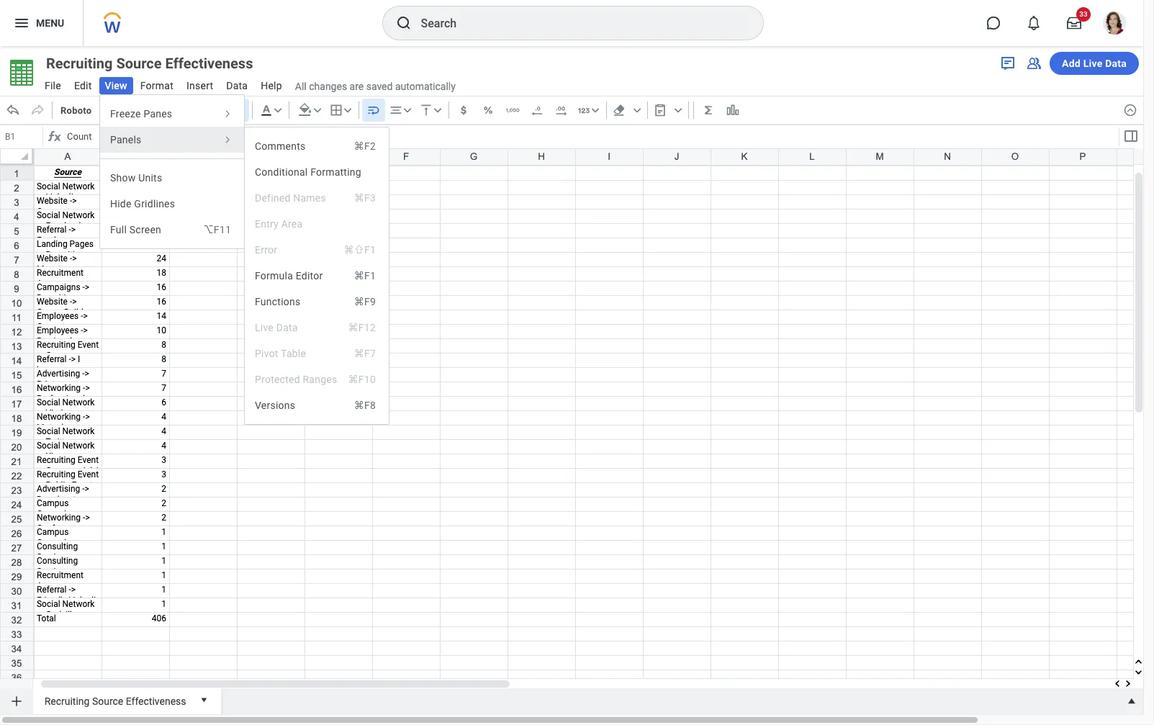 Task type: locate. For each thing, give the bounding box(es) containing it.
gridlines
[[134, 198, 175, 210]]

caret down small image
[[196, 693, 211, 707]]

recruiting source effectiveness button
[[39, 53, 279, 73], [39, 688, 192, 711]]

format
[[140, 80, 174, 91]]

source
[[116, 55, 162, 72], [92, 695, 123, 707]]

chevron right small image up panels menu item
[[221, 107, 234, 120]]

conditional formatting
[[255, 166, 361, 178]]

1 vertical spatial recruiting source effectiveness button
[[39, 688, 192, 711]]

None text field
[[1, 127, 42, 147]]

menu item up conditional formatting
[[245, 133, 389, 159]]

data up table
[[276, 322, 298, 333]]

2 horizontal spatial chevron down small image
[[671, 103, 685, 117]]

protected ranges
[[255, 374, 337, 385]]

0 horizontal spatial data
[[226, 80, 248, 91]]

1 horizontal spatial chevron down small image
[[588, 103, 602, 117]]

⌥f11
[[203, 224, 231, 235]]

⌘f10
[[348, 374, 376, 385]]

2 horizontal spatial data
[[1105, 58, 1127, 69]]

Formula Bar text field
[[63, 127, 1117, 147]]

add
[[1062, 58, 1081, 69]]

1 horizontal spatial data
[[276, 322, 298, 333]]

screen
[[129, 224, 161, 235]]

panes
[[144, 108, 172, 120]]

0 vertical spatial recruiting
[[46, 55, 113, 72]]

recruiting up edit
[[46, 55, 113, 72]]

menu item containing pivot table
[[255, 345, 379, 362]]

data
[[1105, 58, 1127, 69], [226, 80, 248, 91], [276, 322, 298, 333]]

text wrap image
[[366, 103, 381, 117]]

0 horizontal spatial live
[[255, 322, 274, 333]]

add footer ws image
[[9, 694, 24, 708]]

live inside panels menu
[[255, 322, 274, 333]]

chevron down small image left the border all "image"
[[310, 103, 324, 117]]

menu item
[[245, 133, 389, 159], [255, 189, 379, 207], [100, 217, 244, 243], [245, 237, 389, 263], [245, 263, 389, 289], [245, 289, 389, 315], [245, 315, 389, 341], [255, 345, 379, 362], [245, 366, 389, 392], [245, 392, 389, 418]]

file
[[45, 80, 61, 91]]

hide gridlines
[[110, 198, 175, 210]]

effectiveness up insert
[[165, 55, 253, 72]]

source for the bottom recruiting source effectiveness button
[[92, 695, 123, 707]]

data down the profile logan mcneil image
[[1105, 58, 1127, 69]]

menu item up ranges
[[255, 345, 379, 362]]

1 vertical spatial recruiting source effectiveness
[[44, 695, 186, 707]]

media classroom image
[[1025, 55, 1043, 72]]

live
[[1083, 58, 1103, 69], [255, 322, 274, 333]]

view menu
[[99, 94, 245, 249]]

recruiting right add footer ws image
[[44, 695, 90, 707]]

data inside button
[[1105, 58, 1127, 69]]

recruiting source effectiveness for the bottom recruiting source effectiveness button
[[44, 695, 186, 707]]

1 vertical spatial recruiting
[[44, 695, 90, 707]]

add live data button
[[1050, 52, 1139, 75]]

inbox large image
[[1067, 16, 1081, 30]]

area
[[281, 218, 303, 230]]

chevron down small image left align top image
[[400, 103, 414, 117]]

menu item down entry area menu item
[[245, 237, 389, 263]]

menu item up entry area menu item
[[255, 189, 379, 207]]

data inside menus menu bar
[[226, 80, 248, 91]]

percentage image
[[481, 103, 495, 117]]

entry area
[[255, 218, 303, 230]]

0 vertical spatial recruiting source effectiveness
[[46, 55, 253, 72]]

chevron down small image down "help"
[[270, 103, 285, 117]]

error
[[255, 244, 277, 256]]

33
[[1079, 10, 1088, 18]]

recruiting for the bottom recruiting source effectiveness button
[[44, 695, 90, 707]]

1 vertical spatial source
[[92, 695, 123, 707]]

3 chevron down small image from the left
[[400, 103, 414, 117]]

show units
[[110, 172, 162, 184]]

panels menu item
[[100, 127, 244, 153]]

all changes are saved automatically
[[295, 80, 456, 92]]

menu item containing protected ranges
[[245, 366, 389, 392]]

data up underline icon
[[226, 80, 248, 91]]

chevron down small image
[[270, 103, 285, 117], [310, 103, 324, 117], [400, 103, 414, 117], [430, 103, 445, 117], [630, 103, 644, 117]]

effectiveness
[[165, 55, 253, 72], [126, 695, 186, 707]]

chevron right small image for panels
[[221, 133, 234, 146]]

recruiting
[[46, 55, 113, 72], [44, 695, 90, 707]]

formula editor image
[[1122, 127, 1139, 145]]

menu button
[[0, 0, 83, 46]]

5 chevron down small image from the left
[[630, 103, 644, 117]]

menu item containing comments
[[245, 133, 389, 159]]

editor
[[296, 270, 323, 282]]

chevron down small image right the paste icon
[[671, 103, 685, 117]]

menu item down editor
[[245, 289, 389, 315]]

roboto
[[60, 105, 92, 116]]

1 vertical spatial chevron right small image
[[221, 133, 234, 146]]

undo l image
[[6, 103, 20, 117]]

justify image
[[13, 14, 30, 32]]

4 chevron down small image from the left
[[430, 103, 445, 117]]

effectiveness left caret down small icon
[[126, 695, 186, 707]]

recruiting for the top recruiting source effectiveness button
[[46, 55, 113, 72]]

menu item containing full screen
[[100, 217, 244, 243]]

menu item down gridlines
[[100, 217, 244, 243]]

formula
[[255, 270, 293, 282]]

chevron down small image left "dollar sign" 'icon'
[[430, 103, 445, 117]]

versions
[[255, 400, 295, 411]]

paste image
[[653, 103, 667, 117]]

menu item down table
[[245, 366, 389, 392]]

autosum image
[[701, 103, 715, 117]]

pivot table
[[255, 348, 306, 359]]

hide
[[110, 198, 132, 210]]

chevron right small image inside panels menu item
[[221, 133, 234, 146]]

menu item down ranges
[[245, 392, 389, 418]]

chevron down small image right eraser image at the top
[[630, 103, 644, 117]]

align top image
[[419, 103, 433, 117]]

chevron right small image inside freeze panes menu item
[[221, 107, 234, 120]]

conditional
[[255, 166, 308, 178]]

chevron down small image left eraser image at the top
[[588, 103, 602, 117]]

recruiting source effectiveness
[[46, 55, 253, 72], [44, 695, 186, 707]]

table
[[281, 348, 306, 359]]

activity stream image
[[999, 55, 1017, 72]]

chevron right small image down underline icon
[[221, 133, 234, 146]]

freeze
[[110, 108, 141, 120]]

saved
[[366, 80, 393, 92]]

help
[[261, 80, 282, 91]]

1 horizontal spatial live
[[1083, 58, 1103, 69]]

1 vertical spatial data
[[226, 80, 248, 91]]

menu item inside view menu
[[100, 217, 244, 243]]

add zero image
[[554, 103, 569, 117]]

0 vertical spatial live
[[1083, 58, 1103, 69]]

1 vertical spatial live
[[255, 322, 274, 333]]

33 button
[[1058, 7, 1091, 39]]

1 vertical spatial effectiveness
[[126, 695, 186, 707]]

chevron down small image down are
[[340, 103, 355, 117]]

2 chevron right small image from the top
[[221, 133, 234, 146]]

1 chevron right small image from the top
[[221, 107, 234, 120]]

fx image
[[46, 128, 63, 145]]

data inside menu item
[[276, 322, 298, 333]]

roboto button
[[55, 99, 134, 122]]

profile logan mcneil image
[[1103, 12, 1126, 37]]

0 vertical spatial data
[[1105, 58, 1127, 69]]

menu item containing versions
[[245, 392, 389, 418]]

menu
[[36, 17, 64, 29]]

menu item up table
[[245, 315, 389, 341]]

1 chevron down small image from the left
[[340, 103, 355, 117]]

menu item up the functions
[[245, 263, 389, 289]]

live right add
[[1083, 58, 1103, 69]]

defined
[[255, 192, 291, 204]]

⌘⇧f1
[[344, 244, 376, 256]]

automatically
[[395, 80, 456, 92]]

0 vertical spatial chevron right small image
[[221, 107, 234, 120]]

grid
[[0, 148, 1154, 725]]

2 vertical spatial data
[[276, 322, 298, 333]]

menu item containing live data
[[245, 315, 389, 341]]

0 vertical spatial recruiting source effectiveness button
[[39, 53, 279, 73]]

0 horizontal spatial chevron down small image
[[340, 103, 355, 117]]

0 vertical spatial source
[[116, 55, 162, 72]]

chevron right small image
[[221, 107, 234, 120], [221, 133, 234, 146]]

2 chevron down small image from the left
[[588, 103, 602, 117]]

chevron up circle image
[[1123, 103, 1138, 117]]

live up pivot at top left
[[255, 322, 274, 333]]

chevron down small image
[[340, 103, 355, 117], [588, 103, 602, 117], [671, 103, 685, 117]]



Task type: describe. For each thing, give the bounding box(es) containing it.
notifications large image
[[1027, 16, 1041, 30]]

underline image
[[230, 103, 245, 117]]

live inside button
[[1083, 58, 1103, 69]]

⌘f3
[[354, 192, 376, 204]]

insert
[[186, 80, 213, 91]]

units
[[138, 172, 162, 184]]

align center image
[[389, 103, 403, 117]]

⌘f12
[[348, 322, 376, 333]]

defined names
[[255, 192, 326, 204]]

add live data
[[1062, 58, 1127, 69]]

menu item containing defined names
[[255, 189, 379, 207]]

formula editor
[[255, 270, 323, 282]]

caret up image
[[1125, 694, 1139, 708]]

⌘f9
[[354, 296, 376, 307]]

3 chevron down small image from the left
[[671, 103, 685, 117]]

full
[[110, 224, 127, 235]]

functions
[[255, 296, 301, 307]]

dollar sign image
[[456, 103, 471, 117]]

search image
[[395, 14, 412, 32]]

names
[[293, 192, 326, 204]]

formatting
[[310, 166, 361, 178]]

ranges
[[303, 374, 337, 385]]

1 chevron down small image from the left
[[270, 103, 285, 117]]

chevron right small image for freeze panes
[[221, 107, 234, 120]]

protected
[[255, 374, 300, 385]]

freeze panes
[[110, 108, 172, 120]]

chart image
[[726, 103, 740, 117]]

chevron down small image for numbers image
[[588, 103, 602, 117]]

eraser image
[[612, 103, 626, 117]]

live data
[[255, 322, 298, 333]]

edit
[[74, 80, 92, 91]]

remove zero image
[[530, 103, 544, 117]]

menus menu bar
[[37, 76, 289, 98]]

source for the top recruiting source effectiveness button
[[116, 55, 162, 72]]

all
[[295, 80, 307, 92]]

panels
[[110, 134, 142, 145]]

comments
[[255, 140, 306, 152]]

view
[[105, 80, 127, 91]]

freeze panes menu item
[[100, 101, 244, 127]]

changes
[[309, 80, 347, 92]]

thousands comma image
[[505, 103, 520, 117]]

⌘f2
[[354, 140, 376, 152]]

entry
[[255, 218, 279, 230]]

menu item containing functions
[[245, 289, 389, 315]]

pivot
[[255, 348, 278, 359]]

⌘f7
[[354, 348, 376, 359]]

full screen
[[110, 224, 161, 235]]

toolbar container region
[[0, 96, 1117, 125]]

all changes are saved automatically button
[[289, 80, 456, 93]]

chevron down small image for the border all "image"
[[340, 103, 355, 117]]

panels menu
[[244, 127, 390, 425]]

numbers image
[[576, 103, 591, 117]]

recruiting source effectiveness for the top recruiting source effectiveness button
[[46, 55, 253, 72]]

menu item containing formula editor
[[245, 263, 389, 289]]

2 chevron down small image from the left
[[310, 103, 324, 117]]

Search Workday  search field
[[421, 7, 733, 39]]

border all image
[[329, 103, 343, 117]]

are
[[350, 80, 364, 92]]

⌘f1
[[354, 270, 376, 282]]

⌘f8
[[354, 400, 376, 411]]

show
[[110, 172, 136, 184]]

0 vertical spatial effectiveness
[[165, 55, 253, 72]]

menu item containing error
[[245, 237, 389, 263]]

entry area menu item
[[255, 215, 379, 233]]



Task type: vqa. For each thing, say whether or not it's contained in the screenshot.
automatically
yes



